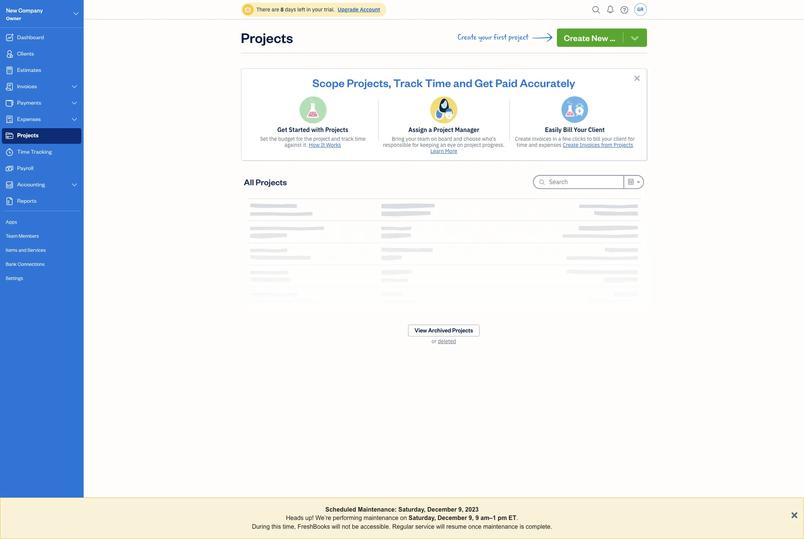 Task type: describe. For each thing, give the bounding box(es) containing it.
create for create new …
[[564, 32, 590, 43]]

team members
[[6, 233, 39, 239]]

create your first project
[[458, 33, 529, 42]]

projects inside projects link
[[17, 132, 39, 139]]

tracking
[[31, 148, 52, 155]]

time inside main element
[[17, 148, 30, 155]]

payments
[[17, 99, 41, 106]]

expenses
[[539, 142, 562, 148]]

estimates
[[17, 66, 41, 73]]

estimate image
[[5, 67, 14, 74]]

bill
[[594, 135, 601, 142]]

dashboard
[[17, 33, 44, 41]]

bill
[[564, 126, 573, 134]]

time tracking
[[17, 148, 52, 155]]

progress.
[[483, 142, 505, 148]]

there are 8 days left in your trial. upgrade account
[[257, 6, 381, 13]]

chevron large down image for payments
[[71, 100, 78, 106]]

1 horizontal spatial 9,
[[469, 515, 474, 522]]

chart image
[[5, 181, 14, 189]]

apps
[[6, 219, 17, 225]]

caretdown image
[[637, 178, 641, 187]]

clicks
[[573, 135, 586, 142]]

projects link
[[2, 128, 81, 144]]

timer image
[[5, 148, 14, 156]]

create new … button
[[558, 29, 648, 47]]

client
[[614, 135, 627, 142]]

items
[[6, 247, 17, 253]]

2 will from the left
[[437, 524, 445, 530]]

we're
[[316, 515, 332, 522]]

crown image
[[244, 6, 252, 14]]

deleted
[[438, 338, 457, 345]]

payment image
[[5, 99, 14, 107]]

scope
[[313, 75, 345, 90]]

scheduled maintenance: saturday, december 9, 2023 heads up! we're performing maintenance on saturday, december 9, 9 am–1 pm et . during this time, freshbooks will not be accessible. regular service will resume once maintenance is complete.
[[252, 507, 553, 530]]

your left first
[[479, 33, 492, 42]]

× dialog
[[0, 498, 805, 539]]

or
[[432, 338, 437, 345]]

items and services link
[[2, 244, 81, 257]]

trial.
[[324, 6, 335, 13]]

clients link
[[2, 46, 81, 62]]

2 horizontal spatial on
[[458, 142, 464, 148]]

1 vertical spatial december
[[438, 515, 468, 522]]

calendar image
[[628, 177, 635, 186]]

chevron large down image for accounting
[[71, 182, 78, 188]]

your inside create invoices in a few clicks to bill your client for time and expenses
[[602, 135, 613, 142]]

accessible.
[[361, 524, 391, 530]]

estimates link
[[2, 63, 81, 78]]

expenses link
[[2, 112, 81, 127]]

get started with projects image
[[299, 96, 327, 124]]

chevron large down image for invoices
[[71, 84, 78, 90]]

keeping
[[421, 142, 439, 148]]

team
[[418, 135, 430, 142]]

scope projects, track time and get paid accurately
[[313, 75, 576, 90]]

with
[[312, 126, 324, 134]]

0 vertical spatial get
[[475, 75, 494, 90]]

2 the from the left
[[304, 135, 312, 142]]

report image
[[5, 198, 14, 205]]

for inside assign a project manager bring your team on board and choose who's responsible for keeping an eye on project progress. learn more
[[413, 142, 419, 148]]

track
[[342, 135, 354, 142]]

responsible
[[384, 142, 411, 148]]

track
[[394, 75, 423, 90]]

0 vertical spatial maintenance
[[364, 515, 399, 522]]

there
[[257, 6, 271, 13]]

new inside dropdown button
[[592, 32, 609, 43]]

left
[[298, 6, 306, 13]]

upgrade account link
[[337, 6, 381, 13]]

client image
[[5, 50, 14, 58]]

× button
[[792, 507, 799, 521]]

0 horizontal spatial get
[[278, 126, 288, 134]]

board
[[439, 135, 453, 142]]

bank
[[6, 261, 17, 267]]

accounting
[[17, 181, 45, 188]]

reports link
[[2, 194, 81, 209]]

Search text field
[[550, 176, 624, 188]]

heads
[[286, 515, 304, 522]]

members
[[19, 233, 39, 239]]

how
[[309, 142, 320, 148]]

pm
[[498, 515, 507, 522]]

an
[[441, 142, 447, 148]]

and inside main element
[[18, 247, 26, 253]]

learn
[[431, 148, 444, 155]]

easily
[[546, 126, 562, 134]]

started
[[289, 126, 310, 134]]

project
[[434, 126, 454, 134]]

9
[[476, 515, 479, 522]]

new company owner
[[6, 7, 43, 21]]

time inside create invoices in a few clicks to bill your client for time and expenses
[[517, 142, 528, 148]]

it.
[[303, 142, 308, 148]]

not
[[342, 524, 351, 530]]

company
[[18, 7, 43, 14]]

invoices inside main element
[[17, 83, 37, 90]]

projects inside view archived projects or deleted
[[453, 327, 474, 334]]

view
[[415, 327, 428, 334]]

and up assign a project manager image
[[454, 75, 473, 90]]

freshbooks
[[298, 524, 330, 530]]

dashboard image
[[5, 34, 14, 41]]

a inside create invoices in a few clicks to bill your client for time and expenses
[[559, 135, 562, 142]]

in inside create invoices in a few clicks to bill your client for time and expenses
[[553, 135, 558, 142]]

your inside assign a project manager bring your team on board and choose who's responsible for keeping an eye on project progress. learn more
[[406, 135, 417, 142]]

…
[[610, 32, 616, 43]]

open in new window image
[[767, 498, 773, 507]]

gr
[[638, 6, 644, 12]]

assign a project manager bring your team on board and choose who's responsible for keeping an eye on project progress. learn more
[[384, 126, 505, 155]]

all
[[244, 177, 254, 187]]

notifications image
[[605, 2, 617, 17]]



Task type: locate. For each thing, give the bounding box(es) containing it.
1 horizontal spatial will
[[437, 524, 445, 530]]

1 horizontal spatial maintenance
[[484, 524, 519, 530]]

0 horizontal spatial will
[[332, 524, 341, 530]]

for left keeping at top
[[413, 142, 419, 148]]

get up budget
[[278, 126, 288, 134]]

performing
[[333, 515, 362, 522]]

expand timer details image
[[682, 498, 689, 507]]

1 horizontal spatial on
[[431, 135, 437, 142]]

chevron large down image inside payments link
[[71, 100, 78, 106]]

0 horizontal spatial in
[[307, 6, 311, 13]]

1 horizontal spatial project
[[465, 142, 482, 148]]

create left invoices
[[516, 135, 531, 142]]

on right team
[[431, 135, 437, 142]]

1 vertical spatial saturday,
[[409, 515, 436, 522]]

payments link
[[2, 96, 81, 111]]

0 horizontal spatial 9,
[[459, 507, 464, 513]]

services
[[27, 247, 46, 253]]

time tracking link
[[2, 145, 81, 160]]

get started with projects
[[278, 126, 349, 134]]

create new …
[[564, 32, 616, 43]]

1 horizontal spatial for
[[413, 142, 419, 148]]

projects up track
[[326, 126, 349, 134]]

a up team
[[429, 126, 432, 134]]

how it works
[[309, 142, 342, 148]]

december
[[428, 507, 457, 513], [438, 515, 468, 522]]

0 horizontal spatial time
[[17, 148, 30, 155]]

are
[[272, 6, 280, 13]]

a
[[429, 126, 432, 134], [559, 135, 562, 142]]

1 vertical spatial a
[[559, 135, 562, 142]]

create invoices from projects
[[563, 142, 634, 148]]

connections
[[18, 261, 45, 267]]

paid
[[496, 75, 518, 90]]

it
[[321, 142, 325, 148]]

chevron large down image
[[73, 9, 80, 18], [71, 84, 78, 90], [71, 116, 78, 123]]

accounting link
[[2, 177, 81, 193]]

1 the from the left
[[269, 135, 277, 142]]

2 horizontal spatial project
[[509, 33, 529, 42]]

0 horizontal spatial for
[[297, 135, 303, 142]]

maintenance:
[[358, 507, 397, 513]]

project
[[509, 33, 529, 42], [314, 135, 330, 142], [465, 142, 482, 148]]

is
[[520, 524, 525, 530]]

all projects
[[244, 177, 287, 187]]

in right left
[[307, 6, 311, 13]]

on right eye
[[458, 142, 464, 148]]

0 vertical spatial saturday,
[[399, 507, 426, 513]]

clients
[[17, 50, 34, 57]]

on inside scheduled maintenance: saturday, december 9, 2023 heads up! we're performing maintenance on saturday, december 9, 9 am–1 pm et . during this time, freshbooks will not be accessible. regular service will resume once maintenance is complete.
[[401, 515, 407, 522]]

view archived projects or deleted
[[415, 327, 474, 345]]

and right board on the top of the page
[[454, 135, 463, 142]]

and right the items
[[18, 247, 26, 253]]

money image
[[5, 165, 14, 172]]

projects,
[[347, 75, 392, 90]]

project inside set the budget for the project and track time against it.
[[314, 135, 330, 142]]

1 horizontal spatial new
[[592, 32, 609, 43]]

time
[[425, 75, 452, 90], [17, 148, 30, 155]]

project image
[[5, 132, 14, 140]]

0 vertical spatial a
[[429, 126, 432, 134]]

on up regular
[[401, 515, 407, 522]]

1 horizontal spatial time
[[517, 142, 528, 148]]

and inside create invoices in a few clicks to bill your client for time and expenses
[[529, 142, 538, 148]]

1 vertical spatial in
[[553, 135, 558, 142]]

1 will from the left
[[332, 524, 341, 530]]

view archived projects link
[[408, 325, 480, 337]]

and inside assign a project manager bring your team on board and choose who's responsible for keeping an eye on project progress. learn more
[[454, 135, 463, 142]]

the right "set" at top left
[[269, 135, 277, 142]]

your
[[312, 6, 323, 13], [479, 33, 492, 42], [406, 135, 417, 142], [602, 135, 613, 142]]

easily bill your client image
[[562, 96, 589, 123]]

0 vertical spatial december
[[428, 507, 457, 513]]

for left it. on the left
[[297, 135, 303, 142]]

manager
[[455, 126, 480, 134]]

projects down expenses
[[17, 132, 39, 139]]

few
[[563, 135, 572, 142]]

create inside dropdown button
[[564, 32, 590, 43]]

0 horizontal spatial maintenance
[[364, 515, 399, 522]]

maintenance
[[364, 515, 399, 522], [484, 524, 519, 530]]

resume
[[447, 524, 467, 530]]

0 vertical spatial time
[[425, 75, 452, 90]]

2 horizontal spatial for
[[629, 135, 635, 142]]

project right first
[[509, 33, 529, 42]]

create for create your first project
[[458, 33, 477, 42]]

a inside assign a project manager bring your team on board and choose who's responsible for keeping an eye on project progress. learn more
[[429, 126, 432, 134]]

upgrade
[[338, 6, 359, 13]]

9, left "9"
[[469, 515, 474, 522]]

project down with
[[314, 135, 330, 142]]

new left …
[[592, 32, 609, 43]]

account
[[360, 6, 381, 13]]

1 horizontal spatial get
[[475, 75, 494, 90]]

0 horizontal spatial project
[[314, 135, 330, 142]]

0 horizontal spatial invoices
[[17, 83, 37, 90]]

your
[[574, 126, 587, 134]]

chevron large down image inside accounting link
[[71, 182, 78, 188]]

close image
[[633, 74, 642, 83]]

time
[[355, 135, 366, 142], [517, 142, 528, 148]]

who's
[[483, 135, 496, 142]]

8
[[281, 6, 284, 13]]

1 vertical spatial new
[[592, 32, 609, 43]]

0 vertical spatial 9,
[[459, 507, 464, 513]]

0 horizontal spatial new
[[6, 7, 17, 14]]

1 vertical spatial chevron large down image
[[71, 84, 78, 90]]

will
[[332, 524, 341, 530], [437, 524, 445, 530]]

a left few
[[559, 135, 562, 142]]

assign a project manager image
[[431, 96, 458, 124]]

project inside assign a project manager bring your team on board and choose who's responsible for keeping an eye on project progress. learn more
[[465, 142, 482, 148]]

items and services
[[6, 247, 46, 253]]

1 vertical spatial chevron large down image
[[71, 182, 78, 188]]

choose
[[464, 135, 481, 142]]

apps link
[[2, 215, 81, 229]]

your right bill
[[602, 135, 613, 142]]

from
[[602, 142, 613, 148]]

days
[[285, 6, 296, 13]]

2 vertical spatial chevron large down image
[[71, 116, 78, 123]]

first
[[494, 33, 507, 42]]

1 vertical spatial maintenance
[[484, 524, 519, 530]]

more
[[446, 148, 458, 155]]

chevron large down image down payroll "link" at the top left
[[71, 182, 78, 188]]

and left expenses
[[529, 142, 538, 148]]

budget
[[279, 135, 295, 142]]

time up assign a project manager image
[[425, 75, 452, 90]]

projects up deleted link
[[453, 327, 474, 334]]

expense image
[[5, 116, 14, 123]]

saturday, up service
[[409, 515, 436, 522]]

projects right 'all'
[[256, 177, 287, 187]]

projects
[[241, 29, 293, 46], [326, 126, 349, 134], [17, 132, 39, 139], [614, 142, 634, 148], [256, 177, 287, 187], [453, 327, 474, 334]]

time inside set the budget for the project and track time against it.
[[355, 135, 366, 142]]

1 vertical spatial invoices
[[580, 142, 601, 148]]

1 horizontal spatial the
[[304, 135, 312, 142]]

go to help image
[[619, 4, 631, 15]]

2023
[[466, 507, 479, 513]]

the
[[269, 135, 277, 142], [304, 135, 312, 142]]

9,
[[459, 507, 464, 513], [469, 515, 474, 522]]

chevron large down image down invoices link
[[71, 100, 78, 106]]

and inside set the budget for the project and track time against it.
[[332, 135, 341, 142]]

create inside create invoices in a few clicks to bill your client for time and expenses
[[516, 135, 531, 142]]

accurately
[[520, 75, 576, 90]]

maintenance down maintenance:
[[364, 515, 399, 522]]

for right client
[[629, 135, 635, 142]]

create left first
[[458, 33, 477, 42]]

main element
[[0, 0, 103, 539]]

settings
[[6, 275, 23, 281]]

bank connections link
[[2, 258, 81, 271]]

1 horizontal spatial in
[[553, 135, 558, 142]]

chevron large down image
[[71, 100, 78, 106], [71, 182, 78, 188]]

against
[[285, 142, 302, 148]]

0 horizontal spatial a
[[429, 126, 432, 134]]

create for create invoices in a few clicks to bill your client for time and expenses
[[516, 135, 531, 142]]

1 horizontal spatial time
[[425, 75, 452, 90]]

in
[[307, 6, 311, 13], [553, 135, 558, 142]]

saturday, up regular
[[399, 507, 426, 513]]

payroll link
[[2, 161, 81, 177]]

for
[[297, 135, 303, 142], [629, 135, 635, 142], [413, 142, 419, 148]]

for inside set the budget for the project and track time against it.
[[297, 135, 303, 142]]

projects down there
[[241, 29, 293, 46]]

0 vertical spatial invoices
[[17, 83, 37, 90]]

regular
[[393, 524, 414, 530]]

service
[[416, 524, 435, 530]]

set the budget for the project and track time against it.
[[260, 135, 366, 148]]

projects right from
[[614, 142, 634, 148]]

easily bill your client
[[546, 126, 605, 134]]

owner
[[6, 15, 21, 21]]

dashboard link
[[2, 30, 81, 46]]

1 horizontal spatial a
[[559, 135, 562, 142]]

search image
[[591, 4, 603, 15]]

time right track
[[355, 135, 366, 142]]

works
[[327, 142, 342, 148]]

chevrondown image
[[630, 32, 641, 43]]

will left not
[[332, 524, 341, 530]]

0 vertical spatial new
[[6, 7, 17, 14]]

set
[[260, 135, 268, 142]]

1 chevron large down image from the top
[[71, 100, 78, 106]]

will right service
[[437, 524, 445, 530]]

1 vertical spatial time
[[17, 148, 30, 155]]

get left "paid"
[[475, 75, 494, 90]]

reports
[[17, 197, 37, 204]]

for inside create invoices in a few clicks to bill your client for time and expenses
[[629, 135, 635, 142]]

0 vertical spatial chevron large down image
[[73, 9, 80, 18]]

gr button
[[635, 3, 648, 16]]

your left trial. in the left top of the page
[[312, 6, 323, 13]]

invoice image
[[5, 83, 14, 91]]

and left track
[[332, 135, 341, 142]]

1 vertical spatial get
[[278, 126, 288, 134]]

archived
[[429, 327, 452, 334]]

chevron large down image for expenses
[[71, 116, 78, 123]]

in down easily
[[553, 135, 558, 142]]

invoices
[[533, 135, 552, 142]]

0 horizontal spatial time
[[355, 135, 366, 142]]

new inside new company owner
[[6, 7, 17, 14]]

create down bill
[[563, 142, 579, 148]]

9, left 2023
[[459, 507, 464, 513]]

create left …
[[564, 32, 590, 43]]

the down get started with projects
[[304, 135, 312, 142]]

new up owner
[[6, 7, 17, 14]]

time left invoices
[[517, 142, 528, 148]]

project down manager
[[465, 142, 482, 148]]

0 vertical spatial in
[[307, 6, 311, 13]]

expenses
[[17, 115, 41, 123]]

0 vertical spatial chevron large down image
[[71, 100, 78, 106]]

1 horizontal spatial invoices
[[580, 142, 601, 148]]

during
[[252, 524, 270, 530]]

this
[[272, 524, 281, 530]]

deleted link
[[438, 338, 457, 345]]

internal
[[719, 499, 739, 505]]

team
[[6, 233, 18, 239]]

0 horizontal spatial on
[[401, 515, 407, 522]]

time right the timer 'icon'
[[17, 148, 30, 155]]

your down assign
[[406, 135, 417, 142]]

maintenance down pm
[[484, 524, 519, 530]]

chevron large down image inside expenses link
[[71, 116, 78, 123]]

0 horizontal spatial the
[[269, 135, 277, 142]]

get
[[475, 75, 494, 90], [278, 126, 288, 134]]

create for create invoices from projects
[[563, 142, 579, 148]]

1 vertical spatial 9,
[[469, 515, 474, 522]]

up!
[[306, 515, 314, 522]]

2 chevron large down image from the top
[[71, 182, 78, 188]]



Task type: vqa. For each thing, say whether or not it's contained in the screenshot.
rightmost the Owner
no



